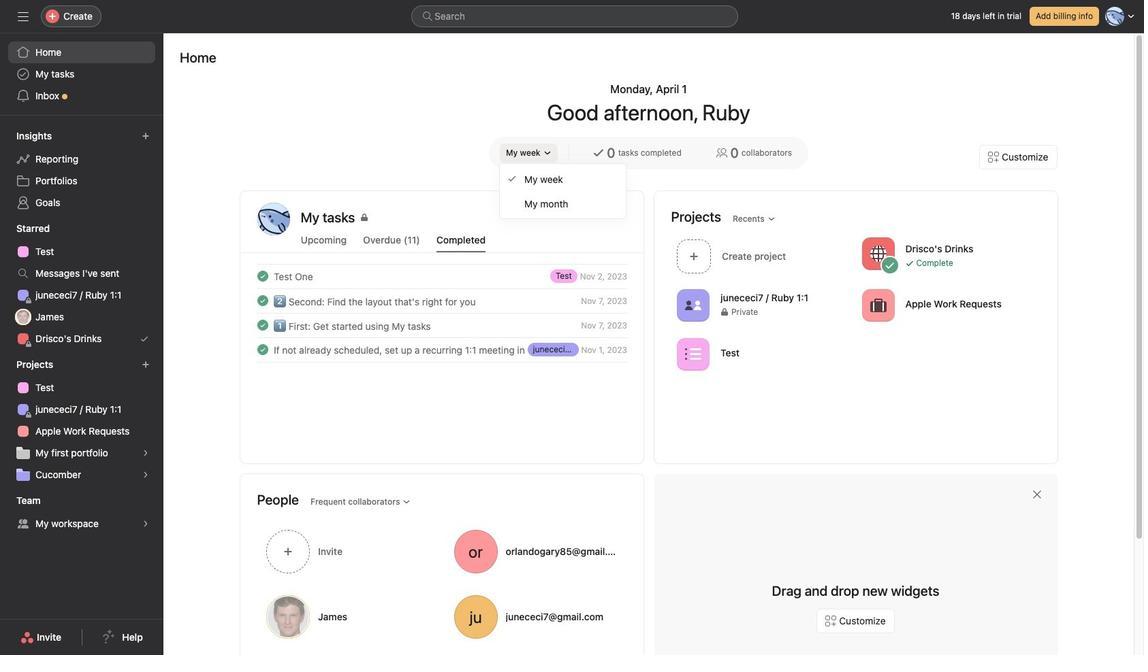 Task type: describe. For each thing, give the bounding box(es) containing it.
4 list item from the top
[[241, 338, 643, 362]]

people image
[[685, 297, 701, 314]]

starred element
[[0, 217, 163, 353]]

projects element
[[0, 353, 163, 489]]

1 completed image from the top
[[254, 268, 271, 285]]

see details, cucomber image
[[142, 471, 150, 480]]

1 list item from the top
[[241, 264, 643, 289]]

global element
[[0, 33, 163, 115]]

list image
[[685, 346, 701, 363]]

2 list item from the top
[[241, 289, 643, 313]]

teams element
[[0, 489, 163, 538]]

insights element
[[0, 124, 163, 217]]

3 list item from the top
[[241, 313, 643, 338]]

2 completed image from the top
[[254, 317, 271, 334]]

new insights image
[[142, 132, 150, 140]]



Task type: vqa. For each thing, say whether or not it's contained in the screenshot.
2nd 'automatically?' from the right
no



Task type: locate. For each thing, give the bounding box(es) containing it.
Completed checkbox
[[254, 317, 271, 334], [254, 342, 271, 358]]

1 completed image from the top
[[254, 293, 271, 309]]

view profile image
[[257, 203, 290, 236]]

completed image
[[254, 293, 271, 309], [254, 317, 271, 334]]

1 completed checkbox from the top
[[254, 317, 271, 334]]

see details, my workspace image
[[142, 520, 150, 529]]

1 completed checkbox from the top
[[254, 268, 271, 285]]

see details, my first portfolio image
[[142, 450, 150, 458]]

2 completed checkbox from the top
[[254, 293, 271, 309]]

0 vertical spatial completed checkbox
[[254, 268, 271, 285]]

Completed checkbox
[[254, 268, 271, 285], [254, 293, 271, 309]]

0 vertical spatial completed checkbox
[[254, 317, 271, 334]]

briefcase image
[[870, 297, 886, 314]]

dismiss image
[[1032, 490, 1043, 501]]

2 completed image from the top
[[254, 342, 271, 358]]

completed checkbox for 2nd list item from the top
[[254, 293, 271, 309]]

completed image
[[254, 268, 271, 285], [254, 342, 271, 358]]

1 vertical spatial completed image
[[254, 317, 271, 334]]

0 vertical spatial completed image
[[254, 268, 271, 285]]

new project or portfolio image
[[142, 361, 150, 369]]

completed checkbox for 1st list item from the top of the page
[[254, 268, 271, 285]]

2 completed checkbox from the top
[[254, 342, 271, 358]]

list box
[[411, 5, 738, 27]]

list item
[[241, 264, 643, 289], [241, 289, 643, 313], [241, 313, 643, 338], [241, 338, 643, 362]]

globe image
[[870, 246, 886, 262]]

1 vertical spatial completed checkbox
[[254, 342, 271, 358]]

0 vertical spatial completed image
[[254, 293, 271, 309]]

hide sidebar image
[[18, 11, 29, 22]]

1 vertical spatial completed image
[[254, 342, 271, 358]]

1 vertical spatial completed checkbox
[[254, 293, 271, 309]]



